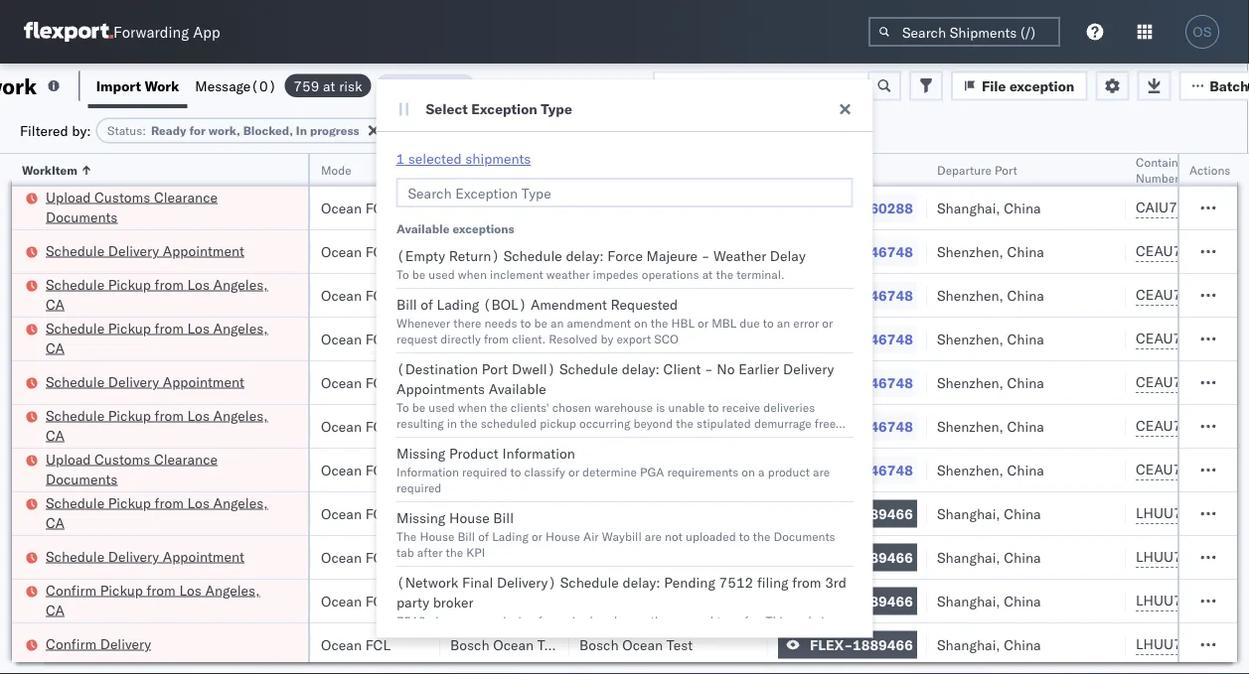 Task type: locate. For each thing, give the bounding box(es) containing it.
confirm for confirm pickup from los angeles, ca
[[46, 582, 97, 599]]

6 ocean fcl from the top
[[321, 418, 391, 435]]

4 lhuu7894563, from the top
[[1136, 636, 1239, 653]]

0 vertical spatial confirm
[[46, 582, 97, 599]]

0 horizontal spatial at
[[323, 77, 335, 94]]

when inside (network final delivery) schedule delay: pending 7512 filing from 3rd party broker 7512 gives us permission for an in-bond over-the-ground transfer. this code is used when we are pending a 7512 filing from a 3rd party customs broker to dispatch to trucker
[[425, 630, 454, 645]]

mst,
[[101, 462, 135, 479], [101, 505, 135, 523], [101, 549, 135, 567], [92, 593, 126, 610], [93, 637, 127, 654]]

appointment for schedule delivery appointment link for first schedule delivery appointment button from the bottom
[[163, 548, 244, 566]]

for up the pending
[[538, 614, 552, 629]]

3 1889466 from the top
[[853, 593, 913, 610]]

lading up there
[[436, 296, 479, 314]]

appointment for schedule delivery appointment link associated with first schedule delivery appointment button from the top of the page
[[163, 242, 244, 259]]

1 shanghai, china from the top
[[937, 199, 1041, 217]]

be inside bill of lading (bol) amendment requested whenever there needs to be an amendment on the hbl or mbl due to an error or request directly from client. resolved by export sco
[[534, 316, 547, 330]]

clearance
[[154, 188, 218, 206], [154, 451, 218, 468]]

2 vertical spatial schedule delivery appointment link
[[46, 547, 244, 567]]

2 horizontal spatial :
[[569, 123, 572, 138]]

is up beyond
[[656, 400, 665, 415]]

progress
[[310, 123, 359, 138]]

lading inside bill of lading (bol) amendment requested whenever there needs to be an amendment on the hbl or mbl due to an error or request directly from client. resolved by export sco
[[436, 296, 479, 314]]

sco
[[654, 331, 678, 346]]

schedule for third schedule pickup from los angeles, ca button from the bottom
[[46, 320, 105, 337]]

4 ca from the top
[[46, 514, 65, 532]]

missing inside (destination port dwell) schedule delay: client -  no earlier delivery appointments available to be used when the clients' chosen warehouse is unable to receive deliveries resulting in the scheduled pickup occurring beyond the stipulated demurrage free time missing product information information required to classify or determine pga requirements on a product are required
[[396, 445, 445, 463]]

2 vertical spatial used
[[396, 630, 422, 645]]

5 flex-1846748 from the top
[[810, 418, 913, 435]]

to inside button
[[533, 77, 547, 94]]

filtered by:
[[20, 122, 91, 139]]

3 h from the top
[[1242, 330, 1249, 347]]

shanghai,
[[937, 199, 1001, 217], [937, 505, 1001, 523], [937, 549, 1001, 567], [937, 593, 1001, 610], [937, 637, 1001, 654]]

0 horizontal spatial available
[[396, 221, 449, 236]]

ca
[[46, 296, 65, 313], [46, 339, 65, 357], [46, 427, 65, 444], [46, 514, 65, 532], [46, 602, 65, 619]]

schedule delivery appointment for schedule delivery appointment link for first schedule delivery appointment button from the bottom
[[46, 548, 244, 566]]

0 vertical spatial upload customs clearance documents link
[[46, 187, 282, 227]]

bosch ocean test down over- on the bottom
[[579, 637, 693, 654]]

requirements
[[667, 465, 738, 480]]

delivery)
[[496, 574, 556, 592]]

2 u from the top
[[1242, 549, 1249, 566]]

filing up the this
[[757, 574, 788, 592]]

used inside (destination port dwell) schedule delay: client -  no earlier delivery appointments available to be used when the clients' chosen warehouse is unable to receive deliveries resulting in the scheduled pickup occurring beyond the stipulated demurrage free time missing product information information required to classify or determine pga requirements on a product are required
[[428, 400, 454, 415]]

: left ready
[[142, 123, 146, 138]]

exceptions
[[452, 221, 514, 236]]

customs for 2nd upload customs clearance documents button from the bottom of the page
[[94, 188, 150, 206]]

appointment up 23,
[[163, 548, 244, 566]]

1 horizontal spatial available
[[488, 381, 546, 398]]

delay: inside (network final delivery) schedule delay: pending 7512 filing from 3rd party broker 7512 gives us permission for an in-bond over-the-ground transfer. this code is used when we are pending a 7512 filing from a 3rd party customs broker to dispatch to trucker
[[622, 574, 660, 592]]

0 vertical spatial required
[[462, 465, 507, 480]]

schedule delivery appointment down aug
[[46, 242, 244, 259]]

confirm down pm
[[46, 636, 97, 653]]

an left in-
[[556, 614, 569, 629]]

1 vertical spatial upload customs clearance documents button
[[46, 450, 282, 491]]

12:59 am mst, dec 14, 2022 down 12:00 am mst, nov 9, 2022
[[33, 505, 228, 523]]

be inside (destination port dwell) schedule delay: client -  no earlier delivery appointments available to be used when the clients' chosen warehouse is unable to receive deliveries resulting in the scheduled pickup occurring beyond the stipulated demurrage free time missing product information information required to classify or determine pga requirements on a product are required
[[412, 400, 425, 415]]

1 vertical spatial missing
[[396, 510, 445, 527]]

fcl
[[365, 199, 391, 217], [365, 243, 391, 260], [365, 287, 391, 304], [365, 330, 391, 348], [365, 374, 391, 392], [365, 418, 391, 435], [365, 462, 391, 479], [365, 505, 391, 523], [365, 549, 391, 567], [365, 593, 391, 610], [365, 637, 391, 654]]

client inside button
[[450, 163, 482, 177]]

missing up "the"
[[396, 510, 445, 527]]

1 vertical spatial bill
[[493, 510, 513, 527]]

0 vertical spatial 3rd
[[825, 574, 846, 592]]

flex-1889466 up code
[[810, 549, 913, 567]]

schedule delivery appointment button up 12:00 am mst, nov 9, 2022
[[46, 372, 244, 394]]

7:00 am mst, dec 24, 2022
[[33, 637, 219, 654]]

1 vertical spatial risk
[[549, 123, 569, 138]]

1 h from the top
[[1242, 243, 1249, 260]]

mode
[[321, 163, 352, 177]]

the right uploaded
[[753, 529, 770, 544]]

: for status
[[142, 123, 146, 138]]

to right "reset"
[[533, 77, 547, 94]]

1 1889466 from the top
[[853, 505, 913, 523]]

1 horizontal spatial :
[[457, 123, 461, 138]]

delivery for first schedule delivery appointment button from the top of the page
[[108, 242, 159, 259]]

2 schedule delivery appointment from the top
[[46, 373, 244, 391]]

pickup inside confirm pickup from los angeles, ca
[[100, 582, 143, 599]]

1 customs from the top
[[94, 188, 150, 206]]

--
[[579, 199, 597, 217]]

1 vertical spatial at
[[702, 267, 712, 282]]

0 vertical spatial 12:59 am mst, dec 14, 2022
[[33, 505, 228, 523]]

2 clearance from the top
[[154, 451, 218, 468]]

delivery down 5:00 pm mst, dec 23, 2022
[[100, 636, 151, 653]]

1 vertical spatial delay:
[[621, 361, 659, 378]]

1:00
[[33, 199, 63, 217]]

ca inside confirm pickup from los angeles, ca
[[46, 602, 65, 619]]

on inside (destination port dwell) schedule delay: client -  no earlier delivery appointments available to be used when the clients' chosen warehouse is unable to receive deliveries resulting in the scheduled pickup occurring beyond the stipulated demurrage free time missing product information information required to classify or determine pga requirements on a product are required
[[741, 465, 755, 480]]

risk right at at the top of the page
[[549, 123, 569, 138]]

14, down '9,'
[[168, 505, 190, 523]]

0 vertical spatial documents
[[46, 208, 118, 226]]

0 vertical spatial no
[[466, 123, 482, 138]]

be down (empty
[[412, 267, 425, 282]]

filing
[[757, 574, 788, 592], [585, 630, 612, 645]]

delay: up over- on the bottom
[[622, 574, 660, 592]]

1 vertical spatial broker
[[754, 630, 789, 645]]

0 vertical spatial schedule delivery appointment
[[46, 242, 244, 259]]

8 flex- from the top
[[810, 505, 853, 523]]

are
[[813, 465, 830, 480], [644, 529, 661, 544], [476, 630, 493, 645]]

1 horizontal spatial at
[[702, 267, 712, 282]]

0 horizontal spatial filing
[[585, 630, 612, 645]]

1 shenzhen, china from the top
[[937, 243, 1044, 260]]

0 horizontal spatial 7512
[[396, 614, 426, 629]]

app
[[193, 22, 220, 41]]

los for 1st 'schedule pickup from los angeles, ca' link from the top
[[187, 276, 210, 293]]

to inside (empty return) schedule delay: force majeure -  weather delay to be used when inclement weather impedes operations at the terminal.
[[396, 267, 409, 282]]

1 ca from the top
[[46, 296, 65, 313]]

we
[[457, 630, 472, 645]]

1 horizontal spatial risk
[[549, 123, 569, 138]]

12:59 am mst, dec 14, 2022
[[33, 505, 228, 523], [33, 549, 228, 567]]

12:59 am mdt, nov 5, 2022
[[33, 243, 220, 260], [33, 287, 220, 304], [33, 330, 220, 348], [33, 374, 220, 392], [33, 418, 220, 435]]

client name button
[[440, 158, 550, 178]]

0 vertical spatial schedule delivery appointment button
[[46, 241, 244, 263]]

0 horizontal spatial port
[[481, 361, 508, 378]]

3 schedule delivery appointment from the top
[[46, 548, 244, 566]]

be up client.
[[534, 316, 547, 330]]

1 vertical spatial to
[[396, 400, 409, 415]]

amendment
[[567, 316, 631, 330]]

departure port
[[937, 163, 1017, 177]]

2 flex-1889466 from the top
[[810, 549, 913, 567]]

1 vertical spatial 12:59 am mst, dec 14, 2022
[[33, 549, 228, 567]]

0 vertical spatial when
[[457, 267, 486, 282]]

1 vertical spatial upload customs clearance documents link
[[46, 450, 282, 489]]

3 shanghai, from the top
[[937, 549, 1001, 567]]

1 vertical spatial party
[[674, 630, 702, 645]]

1 vertical spatial on
[[634, 316, 647, 330]]

0 vertical spatial upload
[[46, 188, 91, 206]]

3 ocean fcl from the top
[[321, 287, 391, 304]]

message (0)
[[195, 77, 277, 94]]

os button
[[1180, 9, 1225, 55]]

missing inside missing house bill the house bill of lading or house air waybill are not uploaded to the documents tab after the kpi
[[396, 510, 445, 527]]

1 vertical spatial are
[[644, 529, 661, 544]]

no left 'earlier'
[[716, 361, 734, 378]]

0 vertical spatial to
[[396, 267, 409, 282]]

0 horizontal spatial lading
[[436, 296, 479, 314]]

los for second 'schedule pickup from los angeles, ca' link from the top
[[187, 320, 210, 337]]

at right 759
[[323, 77, 335, 94]]

4 schedule pickup from los angeles, ca from the top
[[46, 494, 268, 532]]

2 vertical spatial delay:
[[622, 574, 660, 592]]

party down ground at the bottom right of the page
[[674, 630, 702, 645]]

4 shenzhen, china from the top
[[937, 374, 1044, 392]]

3 flex-1846748 from the top
[[810, 330, 913, 348]]

6 shenzhen, china from the top
[[937, 462, 1044, 479]]

0 vertical spatial 7512
[[719, 574, 753, 592]]

(0)
[[251, 77, 277, 94]]

0 vertical spatial of
[[420, 296, 433, 314]]

2 vertical spatial bill
[[457, 529, 475, 544]]

2 vertical spatial documents
[[773, 529, 835, 544]]

by:
[[72, 122, 91, 139]]

pickup for second 'schedule pickup from los angeles, ca' link from the top
[[108, 320, 151, 337]]

mst, down 12:00 am mst, nov 9, 2022
[[101, 505, 135, 523]]

overdue,
[[577, 123, 629, 138]]

2 vertical spatial appointment
[[163, 548, 244, 566]]

flex-1846748
[[810, 243, 913, 260], [810, 287, 913, 304], [810, 330, 913, 348], [810, 374, 913, 392], [810, 418, 913, 435], [810, 462, 913, 479]]

schedule for fourth schedule pickup from los angeles, ca button from the bottom of the page
[[46, 276, 105, 293]]

client inside (destination port dwell) schedule delay: client -  no earlier delivery appointments available to be used when the clients' chosen warehouse is unable to receive deliveries resulting in the scheduled pickup occurring beyond the stipulated demurrage free time missing product information information required to classify or determine pga requirements on a product are required
[[663, 361, 701, 378]]

1 vertical spatial lading
[[492, 529, 528, 544]]

to up resulting
[[396, 400, 409, 415]]

Search Exception Type text field
[[396, 178, 853, 208]]

8 resize handle column header from the left
[[1102, 154, 1126, 675]]

- inside (empty return) schedule delay: force majeure -  weather delay to be used when inclement weather impedes operations at the terminal.
[[701, 247, 710, 265]]

(network final delivery) schedule delay: pending 7512 filing from 3rd party broker 7512 gives us permission for an in-bond over-the-ground transfer. this code is used when we are pending a 7512 filing from a 3rd party customs broker to dispatch to trucker
[[396, 574, 853, 660]]

resize handle column header for container numbers
[[1231, 154, 1249, 675]]

1 vertical spatial is
[[821, 614, 830, 629]]

schedule delivery appointment up confirm pickup from los angeles, ca
[[46, 548, 244, 566]]

bosch ocean test up impedes
[[579, 243, 693, 260]]

5 5, from the top
[[169, 418, 182, 435]]

Search Shipments (/) text field
[[869, 17, 1060, 47]]

angeles, for confirm pickup from los angeles, ca link
[[205, 582, 260, 599]]

schedule inside (empty return) schedule delay: force majeure -  weather delay to be used when inclement weather impedes operations at the terminal.
[[503, 247, 562, 265]]

1:00 am mdt, aug 19, 2022
[[33, 199, 221, 217]]

delay: inside (destination port dwell) schedule delay: client -  no earlier delivery appointments available to be used when the clients' chosen warehouse is unable to receive deliveries resulting in the scheduled pickup occurring beyond the stipulated demurrage free time missing product information information required to classify or determine pga requirements on a product are required
[[621, 361, 659, 378]]

delivery up 5:00 pm mst, dec 23, 2022
[[108, 548, 159, 566]]

bosch ocean test up waybill
[[579, 505, 693, 523]]

gives
[[429, 614, 456, 629]]

documents
[[46, 208, 118, 226], [46, 471, 118, 488], [773, 529, 835, 544]]

shenzhen, china
[[937, 243, 1044, 260], [937, 287, 1044, 304], [937, 330, 1044, 348], [937, 374, 1044, 392], [937, 418, 1044, 435], [937, 462, 1044, 479]]

caiu7969337
[[1136, 199, 1229, 216]]

schedule delivery appointment link down aug
[[46, 241, 244, 261]]

0 vertical spatial is
[[656, 400, 665, 415]]

2 missing from the top
[[396, 510, 445, 527]]

broker down the this
[[754, 630, 789, 645]]

force
[[607, 247, 643, 265]]

1 horizontal spatial is
[[821, 614, 830, 629]]

2 12:59 am mdt, nov 5, 2022 from the top
[[33, 287, 220, 304]]

amendment
[[530, 296, 607, 314]]

1 horizontal spatial of
[[478, 529, 489, 544]]

bosch ocean test down waybill
[[579, 549, 693, 567]]

us
[[459, 614, 472, 629]]

batch button
[[1179, 71, 1249, 101]]

used up trucker
[[396, 630, 422, 645]]

upload customs clearance documents link
[[46, 187, 282, 227], [46, 450, 282, 489]]

1 schedule pickup from los angeles, ca button from the top
[[46, 275, 282, 317]]

0 vertical spatial port
[[995, 163, 1017, 177]]

to left trucker
[[396, 646, 407, 660]]

filing down bond on the left bottom of page
[[585, 630, 612, 645]]

3 shenzhen, china from the top
[[937, 330, 1044, 348]]

0 vertical spatial consignee
[[579, 163, 637, 177]]

used inside (empty return) schedule delay: force majeure -  weather delay to be used when inclement weather impedes operations at the terminal.
[[428, 267, 454, 282]]

0 vertical spatial party
[[396, 594, 429, 612]]

5 1846748 from the top
[[853, 418, 913, 435]]

pickup
[[108, 276, 151, 293], [108, 320, 151, 337], [108, 407, 151, 424], [108, 494, 151, 512], [100, 582, 143, 599]]

schedule delivery appointment for schedule delivery appointment link associated with first schedule delivery appointment button from the top of the page
[[46, 242, 244, 259]]

client.
[[512, 331, 545, 346]]

default
[[550, 77, 598, 94]]

1 horizontal spatial 7512
[[552, 630, 582, 645]]

0 horizontal spatial information
[[396, 465, 459, 480]]

house left air
[[545, 529, 580, 544]]

at right operations
[[702, 267, 712, 282]]

los for confirm pickup from los angeles, ca link
[[179, 582, 202, 599]]

broker
[[432, 594, 473, 612], [754, 630, 789, 645]]

4 u from the top
[[1242, 636, 1249, 653]]

3 appointment from the top
[[163, 548, 244, 566]]

over-
[[620, 614, 650, 629]]

flexport. image
[[24, 22, 113, 42]]

shanghai, china
[[937, 199, 1041, 217], [937, 505, 1041, 523], [937, 549, 1041, 567], [937, 593, 1041, 610], [937, 637, 1041, 654]]

be up resulting
[[412, 400, 425, 415]]

schedule pickup from los angeles, ca for 1st 'schedule pickup from los angeles, ca' link from the top
[[46, 276, 268, 313]]

mdt,
[[93, 199, 128, 217], [101, 243, 136, 260], [101, 287, 136, 304], [101, 330, 136, 348], [101, 374, 136, 392], [101, 418, 136, 435]]

0 vertical spatial bill
[[396, 296, 417, 314]]

resize handle column header
[[218, 154, 242, 675], [284, 154, 308, 675], [287, 154, 311, 675], [416, 154, 440, 675], [546, 154, 570, 675], [744, 154, 768, 675], [903, 154, 927, 675], [1102, 154, 1126, 675], [1214, 154, 1237, 675], [1231, 154, 1249, 675]]

0 vertical spatial customs
[[94, 188, 150, 206]]

required down time
[[396, 481, 441, 495]]

appointment for schedule delivery appointment link corresponding to 2nd schedule delivery appointment button from the bottom
[[163, 373, 244, 391]]

2 horizontal spatial 7512
[[719, 574, 753, 592]]

angeles, for fourth 'schedule pickup from los angeles, ca' link from the top
[[213, 494, 268, 512]]

1 horizontal spatial a
[[643, 630, 649, 645]]

confirm up 7:00
[[46, 582, 97, 599]]

bosch ocean test up inclement
[[450, 243, 564, 260]]

when inside (destination port dwell) schedule delay: client -  no earlier delivery appointments available to be used when the clients' chosen warehouse is unable to receive deliveries resulting in the scheduled pickup occurring beyond the stipulated demurrage free time missing product information information required to classify or determine pga requirements on a product are required
[[457, 400, 486, 415]]

3 ca from the top
[[46, 427, 65, 444]]

pga
[[640, 465, 664, 480]]

the-
[[650, 614, 675, 629]]

(bol)
[[482, 296, 527, 314]]

are right product
[[813, 465, 830, 480]]

weather
[[546, 267, 589, 282]]

confirm pickup from los angeles, ca
[[46, 582, 260, 619]]

4 schedule pickup from los angeles, ca button from the top
[[46, 493, 282, 535]]

3rd up dispatch
[[825, 574, 846, 592]]

7512 left gives
[[396, 614, 426, 629]]

0 horizontal spatial bill
[[396, 296, 417, 314]]

10 resize handle column header from the left
[[1231, 154, 1249, 675]]

or right "error" at top
[[822, 316, 833, 330]]

2 vertical spatial schedule delivery appointment button
[[46, 547, 244, 569]]

2 12:59 from the top
[[33, 287, 72, 304]]

on inside bill of lading (bol) amendment requested whenever there needs to be an amendment on the hbl or mbl due to an error or request directly from client. resolved by export sco
[[634, 316, 647, 330]]

schedule pickup from los angeles, ca button
[[46, 275, 282, 317], [46, 319, 282, 360], [46, 406, 282, 448], [46, 493, 282, 535]]

to inside missing house bill the house bill of lading or house air waybill are not uploaded to the documents tab after the kpi
[[739, 529, 750, 544]]

are left the not
[[644, 529, 661, 544]]

1 vertical spatial no
[[716, 361, 734, 378]]

of inside bill of lading (bol) amendment requested whenever there needs to be an amendment on the hbl or mbl due to an error or request directly from client. resolved by export sco
[[420, 296, 433, 314]]

bill up kpi
[[457, 529, 475, 544]]

2 ocean fcl from the top
[[321, 243, 391, 260]]

delivery down 1:00 am mdt, aug 19, 2022
[[108, 242, 159, 259]]

2 : from the left
[[457, 123, 461, 138]]

port inside button
[[995, 163, 1017, 177]]

for left work,
[[189, 123, 206, 138]]

2 ca from the top
[[46, 339, 65, 357]]

broker up gives
[[432, 594, 473, 612]]

bosch ocean test
[[450, 243, 564, 260], [579, 243, 693, 260], [450, 287, 564, 304], [579, 287, 693, 304], [450, 330, 564, 348], [579, 330, 693, 348], [450, 374, 564, 392], [579, 374, 693, 392], [450, 418, 564, 435], [579, 418, 693, 435], [450, 462, 564, 479], [579, 462, 693, 479], [450, 505, 564, 523], [579, 505, 693, 523], [450, 549, 564, 567], [579, 549, 693, 567], [450, 593, 564, 610], [579, 593, 693, 610], [450, 637, 564, 654], [579, 637, 693, 654]]

schedule delivery appointment link for first schedule delivery appointment button from the bottom
[[46, 547, 244, 567]]

port left dwell)
[[481, 361, 508, 378]]

1 vertical spatial be
[[534, 316, 547, 330]]

2 schedule delivery appointment button from the top
[[46, 372, 244, 394]]

2 shenzhen, from the top
[[937, 287, 1004, 304]]

when inside (empty return) schedule delay: force majeure -  weather delay to be used when inclement weather impedes operations at the terminal.
[[457, 267, 486, 282]]

6 1846748 from the top
[[853, 462, 913, 479]]

information up classify
[[502, 445, 575, 463]]

schedule pickup from los angeles, ca for third 'schedule pickup from los angeles, ca' link from the top
[[46, 407, 268, 444]]

0 vertical spatial lading
[[436, 296, 479, 314]]

: down select
[[457, 123, 461, 138]]

2 to from the top
[[396, 400, 409, 415]]

consignee right "demo"
[[546, 199, 613, 217]]

import work button
[[88, 64, 187, 108]]

lading inside missing house bill the house bill of lading or house air waybill are not uploaded to the documents tab after the kpi
[[492, 529, 528, 544]]

1 vertical spatial schedule delivery appointment link
[[46, 372, 244, 392]]

on up the export
[[634, 316, 647, 330]]

7512 down in-
[[552, 630, 582, 645]]

port inside (destination port dwell) schedule delay: client -  no earlier delivery appointments available to be used when the clients' chosen warehouse is unable to receive deliveries resulting in the scheduled pickup occurring beyond the stipulated demurrage free time missing product information information required to classify or determine pga requirements on a product are required
[[481, 361, 508, 378]]

party down the (network
[[396, 594, 429, 612]]

1 vertical spatial schedule delivery appointment
[[46, 373, 244, 391]]

at inside (empty return) schedule delay: force majeure -  weather delay to be used when inclement weather impedes operations at the terminal.
[[702, 267, 712, 282]]

the up sco at the right of page
[[650, 316, 668, 330]]

bosch ocean test down scheduled
[[450, 462, 564, 479]]

3 ceau7522281, from the top
[[1136, 330, 1238, 347]]

schedule delivery appointment button down aug
[[46, 241, 244, 263]]

delay
[[770, 247, 805, 265]]

delivery up deliveries
[[783, 361, 834, 378]]

schedule delivery appointment link for 2nd schedule delivery appointment button from the bottom
[[46, 372, 244, 392]]

an left "error" at top
[[776, 316, 790, 330]]

: for snoozed
[[457, 123, 461, 138]]

on
[[415, 77, 430, 94], [634, 316, 647, 330], [741, 465, 755, 480]]

1 horizontal spatial for
[[538, 614, 552, 629]]

is inside (network final delivery) schedule delay: pending 7512 filing from 3rd party broker 7512 gives us permission for an in-bond over-the-ground transfer. this code is used when we are pending a 7512 filing from a 3rd party customs broker to dispatch to trucker
[[821, 614, 830, 629]]

1 vertical spatial available
[[488, 381, 546, 398]]

4 h from the top
[[1242, 374, 1249, 391]]

9,
[[168, 462, 181, 479]]

delivery inside confirm delivery "link"
[[100, 636, 151, 653]]

2 upload customs clearance documents button from the top
[[46, 450, 282, 491]]

flex-1889466 down free on the bottom right
[[810, 505, 913, 523]]

customs
[[705, 630, 751, 645]]

1 vertical spatial used
[[428, 400, 454, 415]]

0 horizontal spatial a
[[542, 630, 549, 645]]

3 5, from the top
[[169, 330, 182, 348]]

los inside confirm pickup from los angeles, ca
[[179, 582, 202, 599]]

2 horizontal spatial are
[[813, 465, 830, 480]]

0 horizontal spatial client
[[450, 163, 482, 177]]

1 ceau7522281, from the top
[[1136, 243, 1238, 260]]

schedule pickup from los angeles, ca
[[46, 276, 268, 313], [46, 320, 268, 357], [46, 407, 268, 444], [46, 494, 268, 532]]

0 vertical spatial broker
[[432, 594, 473, 612]]

pickup for fourth 'schedule pickup from los angeles, ca' link from the top
[[108, 494, 151, 512]]

confirm inside "link"
[[46, 636, 97, 653]]

1 vertical spatial 3rd
[[652, 630, 671, 645]]

9 fcl from the top
[[365, 549, 391, 567]]

schedule delivery appointment up 12:00 am mst, nov 9, 2022
[[46, 373, 244, 391]]

are right the we
[[476, 630, 493, 645]]

2 lhuu7894563, from the top
[[1136, 549, 1239, 566]]

2 vertical spatial 7512
[[552, 630, 582, 645]]

delay: up weather
[[565, 247, 603, 265]]

bosch ocean test up 'permission'
[[450, 593, 564, 610]]

7 ocean fcl from the top
[[321, 462, 391, 479]]

pickup for third 'schedule pickup from los angeles, ca' link from the top
[[108, 407, 151, 424]]

los for third 'schedule pickup from los angeles, ca' link from the top
[[187, 407, 210, 424]]

resize handle column header for departure port
[[1102, 154, 1126, 675]]

the inside bill of lading (bol) amendment requested whenever there needs to be an amendment on the hbl or mbl due to an error or request directly from client. resolved by export sco
[[650, 316, 668, 330]]

: down type
[[569, 123, 572, 138]]

2 vertical spatial are
[[476, 630, 493, 645]]

consignee inside button
[[579, 163, 637, 177]]

mst, left '9,'
[[101, 462, 135, 479]]

to inside (destination port dwell) schedule delay: client -  no earlier delivery appointments available to be used when the clients' chosen warehouse is unable to receive deliveries resulting in the scheduled pickup occurring beyond the stipulated demurrage free time missing product information information required to classify or determine pga requirements on a product are required
[[396, 400, 409, 415]]

determine
[[582, 465, 637, 480]]

a
[[758, 465, 764, 480], [542, 630, 549, 645], [643, 630, 649, 645]]

3 schedule delivery appointment link from the top
[[46, 547, 244, 567]]

5 12:59 from the top
[[33, 418, 72, 435]]

an down amendment
[[550, 316, 564, 330]]

resize handle column header for client name
[[546, 154, 570, 675]]

numbers
[[1136, 170, 1185, 185]]

delay: for pending
[[622, 574, 660, 592]]

documents left '9,'
[[46, 471, 118, 488]]

1 upload from the top
[[46, 188, 91, 206]]

4 fcl from the top
[[365, 330, 391, 348]]

missing
[[396, 445, 445, 463], [396, 510, 445, 527]]

1 12:59 am mst, dec 14, 2022 from the top
[[33, 505, 228, 523]]

schedule inside (destination port dwell) schedule delay: client -  no earlier delivery appointments available to be used when the clients' chosen warehouse is unable to receive deliveries resulting in the scheduled pickup occurring beyond the stipulated demurrage free time missing product information information required to classify or determine pga requirements on a product are required
[[559, 361, 618, 378]]

1 vertical spatial for
[[538, 614, 552, 629]]

filters
[[601, 77, 641, 94]]

0 horizontal spatial on
[[415, 77, 430, 94]]

no up '1 selected shipments' at the top
[[466, 123, 482, 138]]

0 horizontal spatial are
[[476, 630, 493, 645]]

4 1889466 from the top
[[853, 637, 913, 654]]

are inside (destination port dwell) schedule delay: client -  no earlier delivery appointments available to be used when the clients' chosen warehouse is unable to receive deliveries resulting in the scheduled pickup occurring beyond the stipulated demurrage free time missing product information information required to classify or determine pga requirements on a product are required
[[813, 465, 830, 480]]

1 vertical spatial of
[[478, 529, 489, 544]]

bosch
[[450, 243, 490, 260], [579, 243, 619, 260], [450, 287, 490, 304], [579, 287, 619, 304], [450, 330, 490, 348], [579, 330, 619, 348], [450, 374, 490, 392], [579, 374, 619, 392], [450, 418, 490, 435], [579, 418, 619, 435], [450, 462, 490, 479], [579, 462, 619, 479], [450, 505, 490, 523], [579, 505, 619, 523], [450, 549, 490, 567], [579, 549, 619, 567], [450, 593, 490, 610], [579, 593, 619, 610], [450, 637, 490, 654], [579, 637, 619, 654]]

1 horizontal spatial party
[[674, 630, 702, 645]]

a inside (destination port dwell) schedule delay: client -  no earlier delivery appointments available to be used when the clients' chosen warehouse is unable to receive deliveries resulting in the scheduled pickup occurring beyond the stipulated demurrage free time missing product information information required to classify or determine pga requirements on a product are required
[[758, 465, 764, 480]]

1 horizontal spatial are
[[644, 529, 661, 544]]

appointment down 19,
[[163, 242, 244, 259]]

available up (empty
[[396, 221, 449, 236]]

Search Work text field
[[653, 71, 870, 101]]

2 flex-1846748 from the top
[[810, 287, 913, 304]]

2 fcl from the top
[[365, 243, 391, 260]]

documents inside missing house bill the house bill of lading or house air waybill are not uploaded to the documents tab after the kpi
[[773, 529, 835, 544]]

1 vertical spatial when
[[457, 400, 486, 415]]

1 vertical spatial clearance
[[154, 451, 218, 468]]

when down gives
[[425, 630, 454, 645]]

19,
[[161, 199, 183, 217]]

6 shenzhen, from the top
[[937, 462, 1004, 479]]

to down (empty
[[396, 267, 409, 282]]

-
[[579, 199, 588, 217], [588, 199, 597, 217], [701, 247, 710, 265], [704, 361, 713, 378]]

4 12:59 from the top
[[33, 374, 72, 392]]

1 horizontal spatial no
[[716, 361, 734, 378]]

bill up whenever
[[396, 296, 417, 314]]

a left product
[[758, 465, 764, 480]]

1 vertical spatial documents
[[46, 471, 118, 488]]

confirm delivery
[[46, 636, 151, 653]]

ready
[[151, 123, 186, 138]]

or inside missing house bill the house bill of lading or house air waybill are not uploaded to the documents tab after the kpi
[[531, 529, 542, 544]]

port for departure
[[995, 163, 1017, 177]]

1 horizontal spatial broker
[[754, 630, 789, 645]]

of up whenever
[[420, 296, 433, 314]]

to
[[533, 77, 547, 94], [520, 316, 531, 330], [763, 316, 773, 330], [708, 400, 719, 415], [510, 465, 521, 480], [739, 529, 750, 544], [792, 630, 803, 645], [396, 646, 407, 660]]

1 vertical spatial schedule delivery appointment button
[[46, 372, 244, 394]]

0 vertical spatial at
[[323, 77, 335, 94]]

flex-1889466 down code
[[810, 637, 913, 654]]

bosch ocean test down impedes
[[579, 287, 693, 304]]

pm
[[66, 593, 88, 610]]

whenever
[[396, 316, 450, 330]]

bill inside bill of lading (bol) amendment requested whenever there needs to be an amendment on the hbl or mbl due to an error or request directly from client. resolved by export sco
[[396, 296, 417, 314]]

1 vertical spatial appointment
[[163, 373, 244, 391]]

bosch ocean test down (bol)
[[450, 330, 564, 348]]

confirm inside confirm pickup from los angeles, ca
[[46, 582, 97, 599]]

6 resize handle column header from the left
[[744, 154, 768, 675]]

appointment
[[163, 242, 244, 259], [163, 373, 244, 391], [163, 548, 244, 566]]

angeles, inside confirm pickup from los angeles, ca
[[205, 582, 260, 599]]

on right 205
[[415, 77, 430, 94]]

clearance for 2nd upload customs clearance documents link from the top
[[154, 451, 218, 468]]

ceau7522281, h
[[1136, 243, 1249, 260], [1136, 286, 1249, 304], [1136, 330, 1249, 347], [1136, 374, 1249, 391], [1136, 417, 1249, 435], [1136, 461, 1249, 479]]

resize handle column header for flex id
[[903, 154, 927, 675]]

on left product
[[741, 465, 755, 480]]

available inside (destination port dwell) schedule delay: client -  no earlier delivery appointments available to be used when the clients' chosen warehouse is unable to receive deliveries resulting in the scheduled pickup occurring beyond the stipulated demurrage free time missing product information information required to classify or determine pga requirements on a product are required
[[488, 381, 546, 398]]

0 vertical spatial client
[[450, 163, 482, 177]]

be inside (empty return) schedule delay: force majeure -  weather delay to be used when inclement weather impedes operations at the terminal.
[[412, 267, 425, 282]]

5:00
[[33, 593, 63, 610]]

in
[[447, 416, 457, 431]]

5 ocean fcl from the top
[[321, 374, 391, 392]]

receive
[[722, 400, 760, 415]]

documents down product
[[773, 529, 835, 544]]

schedule pickup from los angeles, ca link
[[46, 275, 282, 315], [46, 319, 282, 358], [46, 406, 282, 446], [46, 493, 282, 533]]

information
[[502, 445, 575, 463], [396, 465, 459, 480]]

the down unable
[[676, 416, 693, 431]]

party
[[396, 594, 429, 612], [674, 630, 702, 645]]

5 ca from the top
[[46, 602, 65, 619]]

5 shanghai, china from the top
[[937, 637, 1041, 654]]

2 h from the top
[[1242, 286, 1249, 304]]

6 flex-1846748 from the top
[[810, 462, 913, 479]]

are inside (network final delivery) schedule delay: pending 7512 filing from 3rd party broker 7512 gives us permission for an in-bond over-the-ground transfer. this code is used when we are pending a 7512 filing from a 3rd party customs broker to dispatch to trucker
[[476, 630, 493, 645]]

2 upload customs clearance documents from the top
[[46, 451, 218, 488]]

mst, right pm
[[92, 593, 126, 610]]

is inside (destination port dwell) schedule delay: client -  no earlier delivery appointments available to be used when the clients' chosen warehouse is unable to receive deliveries resulting in the scheduled pickup occurring beyond the stipulated demurrage free time missing product information information required to classify or determine pga requirements on a product are required
[[656, 400, 665, 415]]



Task type: describe. For each thing, give the bounding box(es) containing it.
used inside (network final delivery) schedule delay: pending 7512 filing from 3rd party broker 7512 gives us permission for an in-bond over-the-ground transfer. this code is used when we are pending a 7512 filing from a 3rd party customs broker to dispatch to trucker
[[396, 630, 422, 645]]

product
[[449, 445, 498, 463]]

4 flex-1889466 from the top
[[810, 637, 913, 654]]

this
[[765, 614, 788, 629]]

bosch ocean test down 'permission'
[[450, 637, 564, 654]]

forwarding
[[113, 22, 189, 41]]

resize handle column header for consignee
[[744, 154, 768, 675]]

schedule for 2nd schedule delivery appointment button from the bottom
[[46, 373, 105, 391]]

3 12:59 from the top
[[33, 330, 72, 348]]

inclement
[[490, 267, 543, 282]]

an inside (network final delivery) schedule delay: pending 7512 filing from 3rd party broker 7512 gives us permission for an in-bond over-the-ground transfer. this code is used when we are pending a 7512 filing from a 3rd party customs broker to dispatch to trucker
[[556, 614, 569, 629]]

0 vertical spatial on
[[415, 77, 430, 94]]

file exception
[[982, 77, 1075, 94]]

1 5, from the top
[[169, 243, 182, 260]]

of inside missing house bill the house bill of lading or house air waybill are not uploaded to the documents tab after the kpi
[[478, 529, 489, 544]]

type
[[541, 100, 572, 118]]

5 shanghai, from the top
[[937, 637, 1001, 654]]

the right in
[[460, 416, 477, 431]]

resize handle column header for deadline
[[218, 154, 242, 675]]

11 flex- from the top
[[810, 637, 853, 654]]

3 : from the left
[[569, 123, 572, 138]]

delay: inside (empty return) schedule delay: force majeure -  weather delay to be used when inclement weather impedes operations at the terminal.
[[565, 247, 603, 265]]

track
[[434, 77, 466, 94]]

earlier
[[738, 361, 779, 378]]

available exceptions
[[396, 221, 514, 236]]

1 upload customs clearance documents button from the top
[[46, 187, 282, 229]]

1 upload customs clearance documents link from the top
[[46, 187, 282, 227]]

1 u from the top
[[1242, 505, 1249, 522]]

los for fourth 'schedule pickup from los angeles, ca' link from the top
[[187, 494, 210, 512]]

impedes
[[592, 267, 638, 282]]

3 schedule pickup from los angeles, ca button from the top
[[46, 406, 282, 448]]

4 shanghai, china from the top
[[937, 593, 1041, 610]]

0 horizontal spatial party
[[396, 594, 429, 612]]

port for (destination
[[481, 361, 508, 378]]

4 flex- from the top
[[810, 330, 853, 348]]

confirm for confirm delivery
[[46, 636, 97, 653]]

1660288
[[853, 199, 913, 217]]

1 vertical spatial filing
[[585, 630, 612, 645]]

scheduled
[[480, 416, 536, 431]]

pickup for 1st 'schedule pickup from los angeles, ca' link from the top
[[108, 276, 151, 293]]

import
[[96, 77, 141, 94]]

0 vertical spatial information
[[502, 445, 575, 463]]

schedule pickup from los angeles, ca for second 'schedule pickup from los angeles, ca' link from the top
[[46, 320, 268, 357]]

classify
[[524, 465, 565, 480]]

4 1846748 from the top
[[853, 374, 913, 392]]

5 ceau7522281, from the top
[[1136, 417, 1238, 435]]

dec left 24,
[[130, 637, 156, 654]]

2 ceau7522281, from the top
[[1136, 286, 1238, 304]]

client name
[[450, 163, 517, 177]]

bosch ocean test down inclement
[[450, 287, 564, 304]]

schedule pickup from los angeles, ca for fourth 'schedule pickup from los angeles, ca' link from the top
[[46, 494, 268, 532]]

by
[[600, 331, 613, 346]]

1 vertical spatial required
[[396, 481, 441, 495]]

forwarding app link
[[24, 22, 220, 42]]

reset to default filters button
[[480, 71, 653, 101]]

os
[[1193, 24, 1212, 39]]

resize handle column header for workitem
[[284, 154, 308, 675]]

3 lhuu7894563, u from the top
[[1136, 592, 1249, 610]]

delivery inside (destination port dwell) schedule delay: client -  no earlier delivery appointments available to be used when the clients' chosen warehouse is unable to receive deliveries resulting in the scheduled pickup occurring beyond the stipulated demurrage free time missing product information information required to classify or determine pga requirements on a product are required
[[783, 361, 834, 378]]

be for schedule
[[412, 267, 425, 282]]

2 upload from the top
[[46, 451, 91, 468]]

3 shenzhen, from the top
[[937, 330, 1004, 348]]

ca for 1st 'schedule pickup from los angeles, ca' link from the top
[[46, 296, 65, 313]]

pickup for confirm pickup from los angeles, ca link
[[100, 582, 143, 599]]

schedule for first schedule delivery appointment button from the bottom
[[46, 548, 105, 566]]

from inside bill of lading (bol) amendment requested whenever there needs to be an amendment on the hbl or mbl due to an error or request directly from client. resolved by export sco
[[483, 331, 508, 346]]

2 upload customs clearance documents link from the top
[[46, 450, 282, 489]]

3 lhuu7894563, from the top
[[1136, 592, 1239, 610]]

bosch ocean test up over- on the bottom
[[579, 593, 693, 610]]

blocked,
[[243, 123, 293, 138]]

0 horizontal spatial for
[[189, 123, 206, 138]]

customs for second upload customs clearance documents button from the top
[[94, 451, 150, 468]]

reset to default filters
[[492, 77, 641, 94]]

bosch ocean test down clients'
[[450, 418, 564, 435]]

5 12:59 am mdt, nov 5, 2022 from the top
[[33, 418, 220, 435]]

6 ceau7522281, h from the top
[[1136, 461, 1249, 479]]

requested
[[610, 296, 678, 314]]

to left classify
[[510, 465, 521, 480]]

confirm delivery button
[[46, 635, 151, 656]]

- inside (destination port dwell) schedule delay: client -  no earlier delivery appointments available to be used when the clients' chosen warehouse is unable to receive deliveries resulting in the scheduled pickup occurring beyond the stipulated demurrage free time missing product information information required to classify or determine pga requirements on a product are required
[[704, 361, 713, 378]]

1 flex- from the top
[[810, 199, 853, 217]]

angeles, for third 'schedule pickup from los angeles, ca' link from the top
[[213, 407, 268, 424]]

1 1846748 from the top
[[853, 243, 913, 260]]

1 ceau7522281, h from the top
[[1136, 243, 1249, 260]]

operations
[[641, 267, 699, 282]]

from inside confirm pickup from los angeles, ca
[[147, 582, 176, 599]]

delivery for 2nd schedule delivery appointment button from the bottom
[[108, 373, 159, 391]]

759 at risk
[[294, 77, 362, 94]]

return)
[[448, 247, 499, 265]]

dec down 12:00 am mst, nov 9, 2022
[[139, 505, 165, 523]]

2 flex- from the top
[[810, 243, 853, 260]]

schedule for third schedule pickup from los angeles, ca button from the top
[[46, 407, 105, 424]]

10 flex- from the top
[[810, 593, 853, 610]]

in-
[[572, 614, 589, 629]]

5 ceau7522281, h from the top
[[1136, 417, 1249, 435]]

dec up confirm pickup from los angeles, ca
[[139, 549, 165, 567]]

ca for second 'schedule pickup from los angeles, ca' link from the top
[[46, 339, 65, 357]]

for inside (network final delivery) schedule delay: pending 7512 filing from 3rd party broker 7512 gives us permission for an in-bond over-the-ground transfer. this code is used when we are pending a 7512 filing from a 3rd party customs broker to dispatch to trucker
[[538, 614, 552, 629]]

(network
[[396, 574, 458, 592]]

deliveries
[[763, 400, 815, 415]]

trucker
[[410, 646, 448, 660]]

select exception type
[[426, 100, 572, 118]]

missing house bill the house bill of lading or house air waybill are not uploaded to the documents tab after the kpi
[[396, 510, 835, 560]]

1 ocean fcl from the top
[[321, 199, 391, 217]]

1 horizontal spatial bill
[[457, 529, 475, 544]]

5 shenzhen, china from the top
[[937, 418, 1044, 435]]

3 u from the top
[[1242, 592, 1249, 610]]

confirm pickup from los angeles, ca link
[[46, 581, 282, 621]]

bosch ocean test up warehouse
[[579, 374, 693, 392]]

or right the hbl
[[697, 316, 708, 330]]

schedule for first schedule delivery appointment button from the top of the page
[[46, 242, 105, 259]]

departure
[[937, 163, 992, 177]]

7:00
[[33, 637, 63, 654]]

2 1889466 from the top
[[853, 549, 913, 567]]

2 shanghai, china from the top
[[937, 505, 1041, 523]]

0 vertical spatial risk
[[339, 77, 362, 94]]

to up stipulated
[[708, 400, 719, 415]]

(destination
[[396, 361, 478, 378]]

majeure
[[646, 247, 697, 265]]

0 horizontal spatial no
[[466, 123, 482, 138]]

clearance for second upload customs clearance documents link from the bottom of the page
[[154, 188, 218, 206]]

3 schedule delivery appointment button from the top
[[46, 547, 244, 569]]

demurrage
[[754, 416, 811, 431]]

ca for third 'schedule pickup from los angeles, ca' link from the top
[[46, 427, 65, 444]]

delivery for first schedule delivery appointment button from the bottom
[[108, 548, 159, 566]]

uploaded
[[685, 529, 736, 544]]

4 lhuu7894563, u from the top
[[1136, 636, 1249, 653]]

9 ocean fcl from the top
[[321, 549, 391, 567]]

1 schedule delivery appointment button from the top
[[46, 241, 244, 263]]

delay: for client
[[621, 361, 659, 378]]

the up scheduled
[[490, 400, 507, 415]]

3 schedule pickup from los angeles, ca link from the top
[[46, 406, 282, 446]]

3 ceau7522281, h from the top
[[1136, 330, 1249, 347]]

house up the after
[[419, 529, 454, 544]]

dispatch
[[806, 630, 853, 645]]

ca for fourth 'schedule pickup from los angeles, ca' link from the top
[[46, 514, 65, 532]]

4 shanghai, from the top
[[937, 593, 1001, 610]]

8 fcl from the top
[[365, 505, 391, 523]]

not
[[665, 529, 682, 544]]

pending
[[664, 574, 715, 592]]

0 horizontal spatial broker
[[432, 594, 473, 612]]

clients'
[[510, 400, 549, 415]]

angeles, for second 'schedule pickup from los angeles, ca' link from the top
[[213, 320, 268, 337]]

bond
[[589, 614, 617, 629]]

directly
[[440, 331, 480, 346]]

2 ceau7522281, h from the top
[[1136, 286, 1249, 304]]

bosch ocean test up delivery)
[[450, 549, 564, 567]]

request
[[396, 331, 437, 346]]

be for lading
[[534, 316, 547, 330]]

hbl
[[671, 316, 694, 330]]

exception
[[1010, 77, 1075, 94]]

upload customs clearance documents for 2nd upload customs clearance documents link from the top
[[46, 451, 218, 488]]

waybill
[[602, 529, 641, 544]]

id
[[804, 163, 816, 177]]

delivery for confirm delivery button
[[100, 636, 151, 653]]

dec left 23,
[[129, 593, 155, 610]]

batch 
[[1210, 77, 1249, 94]]

5:00 pm mst, dec 23, 2022
[[33, 593, 218, 610]]

bosch ocean test down warehouse
[[579, 418, 693, 435]]

message
[[195, 77, 251, 94]]

1 shenzhen, from the top
[[937, 243, 1004, 260]]

2 1846748 from the top
[[853, 287, 913, 304]]

the inside (empty return) schedule delay: force majeure -  weather delay to be used when inclement weather impedes operations at the terminal.
[[716, 267, 733, 282]]

confirm pickup from los angeles, ca button
[[46, 581, 282, 623]]

bosch ocean test down requested on the top
[[579, 330, 693, 348]]

at
[[534, 123, 546, 138]]

or inside (destination port dwell) schedule delay: client -  no earlier delivery appointments available to be used when the clients' chosen warehouse is unable to receive deliveries resulting in the scheduled pickup occurring beyond the stipulated demurrage free time missing product information information required to classify or determine pga requirements on a product are required
[[568, 465, 579, 480]]

6 12:59 from the top
[[33, 505, 72, 523]]

9 flex- from the top
[[810, 549, 853, 567]]

8 ocean fcl from the top
[[321, 505, 391, 523]]

1 vertical spatial consignee
[[546, 199, 613, 217]]

7 12:59 from the top
[[33, 549, 72, 567]]

4 schedule pickup from los angeles, ca link from the top
[[46, 493, 282, 533]]

3 1846748 from the top
[[853, 330, 913, 348]]

5 h from the top
[[1242, 417, 1249, 435]]

schedule for 4th schedule pickup from los angeles, ca button from the top of the page
[[46, 494, 105, 512]]

there
[[453, 316, 481, 330]]

bosch ocean test up kpi
[[450, 505, 564, 523]]

upload customs clearance documents for second upload customs clearance documents link from the bottom of the page
[[46, 188, 218, 226]]

departure port button
[[927, 158, 1106, 178]]

filtered
[[20, 122, 68, 139]]

7 flex- from the top
[[810, 462, 853, 479]]

6 ceau7522281, from the top
[[1136, 461, 1238, 479]]

1 lhuu7894563, u from the top
[[1136, 505, 1249, 522]]

to right due
[[763, 316, 773, 330]]

unable
[[668, 400, 705, 415]]

3 shanghai, china from the top
[[937, 549, 1041, 567]]

6 flex- from the top
[[810, 418, 853, 435]]

chosen
[[552, 400, 591, 415]]

(destination port dwell) schedule delay: client -  no earlier delivery appointments available to be used when the clients' chosen warehouse is unable to receive deliveries resulting in the scheduled pickup occurring beyond the stipulated demurrage free time missing product information information required to classify or determine pga requirements on a product are required
[[396, 361, 835, 495]]

bosch ocean test up clients'
[[450, 374, 564, 392]]

to down code
[[792, 630, 803, 645]]

schedule delivery appointment for schedule delivery appointment link corresponding to 2nd schedule delivery appointment button from the bottom
[[46, 373, 244, 391]]

no inside (destination port dwell) schedule delay: client -  no earlier delivery appointments available to be used when the clients' chosen warehouse is unable to receive deliveries resulting in the scheduled pickup occurring beyond the stipulated demurrage free time missing product information information required to classify or determine pga requirements on a product are required
[[716, 361, 734, 378]]

status
[[107, 123, 142, 138]]

final
[[462, 574, 493, 592]]

warehouse
[[594, 400, 653, 415]]

the left kpi
[[445, 545, 463, 560]]

pending
[[496, 630, 539, 645]]

work,
[[209, 123, 240, 138]]

2 horizontal spatial bill
[[493, 510, 513, 527]]

0 vertical spatial available
[[396, 221, 449, 236]]

11 fcl from the top
[[365, 637, 391, 654]]

4 shenzhen, from the top
[[937, 374, 1004, 392]]

4 flex-1846748 from the top
[[810, 374, 913, 392]]

12:00
[[33, 462, 72, 479]]

10 fcl from the top
[[365, 593, 391, 610]]

2 shanghai, from the top
[[937, 505, 1001, 523]]

resize handle column header for mode
[[416, 154, 440, 675]]

select
[[426, 100, 468, 118]]

1 schedule pickup from los angeles, ca link from the top
[[46, 275, 282, 315]]

24,
[[160, 637, 181, 654]]

to up client.
[[520, 316, 531, 330]]

1 lhuu7894563, from the top
[[1136, 505, 1239, 522]]

resulting
[[396, 416, 443, 431]]

angeles, for 1st 'schedule pickup from los angeles, ca' link from the top
[[213, 276, 268, 293]]

error
[[793, 316, 819, 330]]

9 resize handle column header from the left
[[1214, 154, 1237, 675]]

kpi
[[466, 545, 485, 560]]

11 ocean fcl from the top
[[321, 637, 391, 654]]

4 ceau7522281, h from the top
[[1136, 374, 1249, 391]]

schedule delivery appointment link for first schedule delivery appointment button from the top of the page
[[46, 241, 244, 261]]

1 flex-1846748 from the top
[[810, 243, 913, 260]]

4 5, from the top
[[169, 374, 182, 392]]

dwell)
[[511, 361, 555, 378]]

1 12:59 am mdt, nov 5, 2022 from the top
[[33, 243, 220, 260]]

documents for 2nd upload customs clearance documents link from the top
[[46, 471, 118, 488]]

0 vertical spatial filing
[[757, 574, 788, 592]]

10 ocean fcl from the top
[[321, 593, 391, 610]]

1 vertical spatial 7512
[[396, 614, 426, 629]]

documents for second upload customs clearance documents link from the bottom of the page
[[46, 208, 118, 226]]

mst, up 5:00 pm mst, dec 23, 2022
[[101, 549, 135, 567]]

4 ceau7522281, from the top
[[1136, 374, 1238, 391]]

the
[[396, 529, 416, 544]]

1 selected shipments
[[396, 150, 531, 167]]

205
[[385, 77, 411, 94]]

house up kpi
[[449, 510, 489, 527]]

mode button
[[311, 158, 420, 178]]

0 horizontal spatial 3rd
[[652, 630, 671, 645]]

at risk : overdue, due soon
[[534, 123, 685, 138]]

actions
[[1190, 163, 1231, 177]]

due
[[632, 123, 655, 138]]

23,
[[158, 593, 180, 610]]

code
[[791, 614, 818, 629]]

1 flex-1889466 from the top
[[810, 505, 913, 523]]

schedule inside (network final delivery) schedule delay: pending 7512 filing from 3rd party broker 7512 gives us permission for an in-bond over-the-ground transfer. this code is used when we are pending a 7512 filing from a 3rd party customs broker to dispatch to trucker
[[560, 574, 619, 592]]

4 12:59 am mdt, nov 5, 2022 from the top
[[33, 374, 220, 392]]

2 schedule pickup from los angeles, ca button from the top
[[46, 319, 282, 360]]

bosch ocean test down beyond
[[579, 462, 693, 479]]

ca for confirm pickup from los angeles, ca link
[[46, 602, 65, 619]]

2 shenzhen, china from the top
[[937, 287, 1044, 304]]

1 12:59 from the top
[[33, 243, 72, 260]]

product
[[767, 465, 810, 480]]

3 12:59 am mdt, nov 5, 2022 from the top
[[33, 330, 220, 348]]

mst, down 5:00 pm mst, dec 23, 2022
[[93, 637, 127, 654]]

are inside missing house bill the house bill of lading or house air waybill are not uploaded to the documents tab after the kpi
[[644, 529, 661, 544]]



Task type: vqa. For each thing, say whether or not it's contained in the screenshot.


